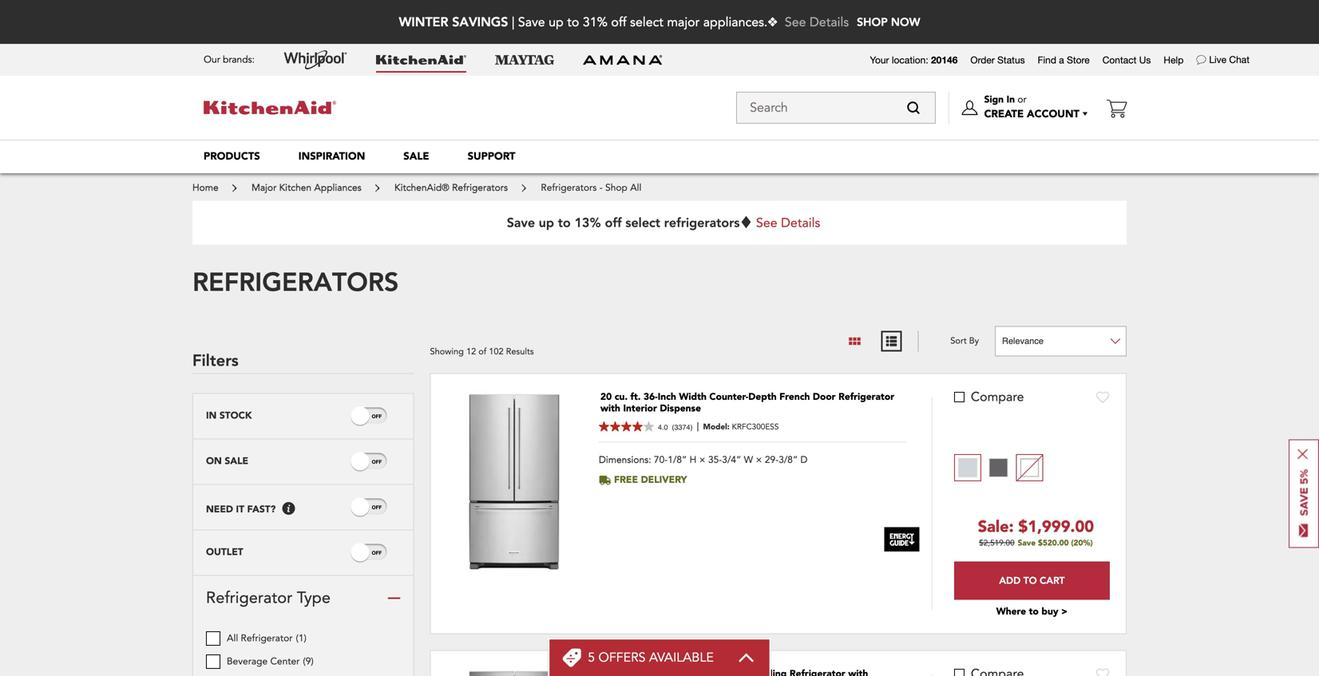 Task type: describe. For each thing, give the bounding box(es) containing it.
products element
[[204, 149, 260, 164]]

sign
[[985, 93, 1004, 106]]

to
[[1024, 574, 1037, 587]]

by
[[970, 335, 979, 347]]

on sale filter is off switch
[[372, 458, 382, 467]]

filters
[[193, 350, 239, 371]]

20 cu. ft. 36-inch width counter-depth french door refrigerator with interior dispense image
[[465, 390, 564, 574]]

h
[[690, 454, 697, 467]]

door
[[813, 391, 836, 404]]

off for outlet filter is off switch
[[372, 550, 382, 556]]

save inside save up to 13% off select refrigerators♦ see details
[[507, 214, 535, 231]]

outlet filter is off switch
[[372, 549, 382, 558]]

inspiration element
[[299, 149, 365, 164]]

25.8 cu. ft. 36" multi-door freestanding refrigerator with platinum interior design image
[[465, 667, 564, 677]]

(3374)
[[672, 423, 693, 432]]

sale element
[[404, 149, 429, 164]]

promo tag image
[[563, 649, 582, 668]]

it
[[236, 503, 244, 516]]

refrigerators - shop all
[[541, 181, 642, 195]]

0 vertical spatial all
[[630, 181, 642, 195]]

dispense
[[660, 402, 701, 415]]

live
[[1210, 54, 1227, 65]]

sort by
[[951, 335, 979, 347]]

2 vertical spatial to
[[1029, 605, 1039, 619]]

35-
[[709, 454, 722, 467]]

home link
[[193, 181, 221, 195]]

order status
[[971, 54, 1025, 66]]

in stock
[[206, 410, 252, 423]]

contact us link
[[1103, 54, 1151, 66]]

support element
[[468, 149, 516, 164]]

2 vertical spatial refrigerator
[[241, 632, 293, 645]]

white image
[[1020, 459, 1040, 478]]

in stock filter is off switch
[[372, 413, 382, 421]]

Search search field
[[737, 92, 936, 124]]

w
[[744, 454, 753, 467]]

20 cu. ft. 36-inch width counter-depth french door refrigerator with interior dispense link
[[601, 391, 906, 415]]

1 vertical spatial refrigerator
[[206, 587, 293, 609]]

refrigerators
[[193, 265, 399, 298]]

-
[[600, 181, 603, 195]]

shop inside winter savings | save up to 31% off select major appliances.❖ see details shop now
[[857, 14, 888, 29]]

refrigerator inside 20 cu. ft. 36-inch width counter-depth french door refrigerator with interior dispense
[[839, 391, 895, 404]]

need it fast? filter is off switch
[[372, 504, 382, 512]]

13%
[[575, 214, 601, 231]]

29-
[[765, 454, 779, 467]]

brands:
[[223, 53, 255, 66]]

beverage center (9)
[[227, 655, 314, 668]]

outlet
[[206, 546, 243, 559]]

sign in or create account
[[985, 93, 1080, 121]]

delivery
[[641, 474, 687, 487]]

order status link
[[971, 54, 1025, 66]]

31%
[[583, 14, 608, 31]]

stock
[[220, 410, 252, 423]]

add to cart
[[1000, 574, 1065, 587]]

|
[[512, 14, 515, 31]]

us
[[1140, 54, 1151, 66]]

20 cu. ft. 36-inch width counter-depth french door refrigerator with interior dispense
[[601, 391, 895, 415]]

2 × from the left
[[756, 454, 763, 467]]

5 offers available
[[588, 649, 714, 667]]

refrigerators♦
[[664, 214, 753, 231]]

buy
[[1042, 605, 1059, 619]]

cu.
[[615, 391, 628, 404]]

stainless steel image
[[958, 459, 978, 478]]

ft.
[[631, 391, 641, 404]]

1/8"
[[668, 454, 687, 467]]

interior
[[623, 402, 657, 415]]

to inside winter savings | save up to 31% off select major appliances.❖ see details shop now
[[567, 14, 579, 31]]

results
[[506, 346, 534, 358]]

chat
[[1230, 54, 1250, 65]]

3/8"
[[779, 454, 798, 467]]

sale
[[404, 149, 429, 164]]

fast?
[[247, 503, 276, 516]]

cart
[[1040, 574, 1065, 587]]

now
[[891, 14, 921, 29]]

account
[[1027, 107, 1080, 121]]

to inside save up to 13% off select refrigerators♦ see details
[[558, 214, 571, 231]]

add to wish list image
[[1097, 391, 1110, 404]]

kitchenaid® refrigerators link
[[395, 181, 511, 195]]

off inside winter savings | save up to 31% off select major appliances.❖ see details shop now
[[611, 14, 627, 31]]

order
[[971, 54, 995, 66]]

3/4"
[[722, 454, 742, 467]]

1 × from the left
[[699, 454, 706, 467]]

off inside save up to 13% off select refrigerators♦ see details
[[605, 214, 622, 231]]

off for need it fast? filter is off switch
[[372, 505, 382, 511]]

1 vertical spatial shop
[[606, 181, 628, 195]]

shop now link
[[857, 2, 921, 42]]

savings
[[452, 13, 508, 30]]

$1,999.00
[[1019, 516, 1095, 538]]

major kitchen appliances
[[252, 181, 362, 195]]

model: krfc300ess
[[703, 422, 779, 433]]

70-
[[654, 454, 668, 467]]

save for winter savings
[[518, 14, 545, 31]]

or
[[1018, 93, 1027, 106]]

kitchenaid® refrigerators
[[395, 181, 508, 195]]

product grid view image
[[848, 334, 862, 349]]

add
[[1000, 574, 1021, 587]]

menu containing products
[[185, 140, 1135, 173]]

need it fast?
[[206, 503, 276, 516]]

where to buy >
[[997, 605, 1068, 619]]

live chat
[[1210, 54, 1250, 65]]

beverage
[[227, 655, 268, 668]]

add to cart button
[[954, 562, 1110, 600]]

of
[[479, 346, 487, 358]]

in inside sign in or create account
[[1007, 93, 1015, 106]]



Task type: locate. For each thing, give the bounding box(es) containing it.
to left 31%
[[567, 14, 579, 31]]

select inside winter savings | save up to 31% off select major appliances.❖ see details shop now
[[630, 14, 664, 31]]

5
[[588, 649, 595, 667]]

off down in stock filter is off switch
[[372, 459, 382, 465]]

0 horizontal spatial kitchenaid image
[[204, 101, 336, 114]]

major
[[667, 14, 700, 31]]

0 vertical spatial save
[[518, 14, 545, 31]]

0 vertical spatial in
[[1007, 93, 1015, 106]]

counter-
[[710, 391, 749, 404]]

0 vertical spatial up
[[549, 14, 564, 31]]

in
[[1007, 93, 1015, 106], [206, 410, 217, 423]]

model:
[[703, 422, 730, 433]]

d
[[801, 454, 808, 467]]

support
[[468, 149, 516, 164]]

2 refrigerators from the left
[[541, 181, 597, 195]]

a
[[1059, 54, 1065, 66]]

winter savings | save up to 31% off select major appliances.❖ see details shop now
[[399, 13, 921, 31]]

see right appliances.❖
[[785, 14, 806, 31]]

see inside save up to 13% off select refrigerators♦ see details
[[756, 214, 778, 232]]

sale:
[[978, 516, 1014, 538]]

0 vertical spatial see
[[785, 14, 806, 31]]

refrigerators down support
[[452, 181, 508, 195]]

select right 13%
[[626, 214, 661, 231]]

refrigerator type image
[[388, 592, 401, 605]]

up
[[549, 14, 564, 31], [539, 214, 554, 231]]

menu
[[185, 140, 1135, 173]]

in left stock
[[206, 410, 217, 423]]

with
[[601, 402, 621, 415]]

kitchenaid®
[[395, 181, 450, 195]]

see right refrigerators♦
[[756, 214, 778, 232]]

0 vertical spatial refrigerator
[[839, 391, 895, 404]]

up inside save up to 13% off select refrigerators♦ see details
[[539, 214, 554, 231]]

$520.00
[[1038, 538, 1069, 549]]

0 horizontal spatial refrigerators
[[452, 181, 508, 195]]

details inside winter savings | save up to 31% off select major appliances.❖ see details shop now
[[810, 14, 849, 31]]

0 horizontal spatial shop
[[606, 181, 628, 195]]

heading containing 5
[[588, 649, 714, 667]]

showing 12 of 102 results
[[430, 346, 534, 358]]

your
[[870, 54, 890, 66]]

find
[[1038, 54, 1057, 66]]

help
[[1164, 54, 1184, 66]]

×
[[699, 454, 706, 467], [756, 454, 763, 467]]

to left 13%
[[558, 214, 571, 231]]

36-
[[644, 391, 658, 404]]

status
[[998, 54, 1025, 66]]

up left 13%
[[539, 214, 554, 231]]

0 vertical spatial shop
[[857, 14, 888, 29]]

0 horizontal spatial all
[[227, 632, 238, 645]]

kitchen
[[279, 181, 312, 195]]

0 vertical spatial to
[[567, 14, 579, 31]]

off up 'on sale filter is off' switch on the bottom of page
[[372, 414, 382, 420]]

save right |
[[518, 14, 545, 31]]

live chat button
[[1210, 54, 1250, 66]]

off for 'on sale filter is off' switch on the bottom of page
[[372, 459, 382, 465]]

save inside winter savings | save up to 31% off select major appliances.❖ see details shop now
[[518, 14, 545, 31]]

0 vertical spatial select
[[630, 14, 664, 31]]

(1)
[[296, 632, 307, 645]]

refrigerators left -
[[541, 181, 597, 195]]

black stainless steel with printshield™ finish image
[[989, 459, 1009, 478]]

energy guide image
[[885, 527, 920, 552]]

add to wish list image
[[1097, 668, 1110, 677]]

save
[[518, 14, 545, 31], [507, 214, 535, 231], [1018, 538, 1036, 549]]

0 horizontal spatial in
[[206, 410, 217, 423]]

2 vertical spatial save
[[1018, 538, 1036, 549]]

off for in stock filter is off switch
[[372, 414, 382, 420]]

sale: $1,999.00 $2,519.00 save $520.00 (20%)
[[978, 516, 1095, 549]]

winter
[[399, 13, 449, 30]]

to left buy
[[1029, 605, 1039, 619]]

save left $520.00 in the bottom of the page
[[1018, 538, 1036, 549]]

your location: 20146
[[870, 54, 958, 66]]

0 vertical spatial see details link
[[785, 14, 849, 31]]

location:
[[892, 54, 929, 66]]

$2,519.00
[[980, 538, 1015, 549]]

20
[[601, 391, 612, 404]]

1 vertical spatial up
[[539, 214, 554, 231]]

major kitchen appliances link
[[252, 181, 364, 195]]

refrigerator up beverage center (9)
[[241, 632, 293, 645]]

to
[[567, 14, 579, 31], [558, 214, 571, 231], [1029, 605, 1039, 619]]

available
[[649, 649, 714, 667]]

(9)
[[303, 655, 314, 668]]

see inside winter savings | save up to 31% off select major appliances.❖ see details shop now
[[785, 14, 806, 31]]

shop right -
[[606, 181, 628, 195]]

1 horizontal spatial shop
[[857, 14, 888, 29]]

off right 13%
[[605, 214, 622, 231]]

amana image
[[583, 54, 663, 66]]

1 horizontal spatial all
[[630, 181, 642, 195]]

sort
[[951, 335, 967, 347]]

off down 'on sale filter is off' switch on the bottom of page
[[372, 505, 382, 511]]

products
[[204, 149, 260, 164]]

refrigerator
[[839, 391, 895, 404], [206, 587, 293, 609], [241, 632, 293, 645]]

contact
[[1103, 54, 1137, 66]]

1 vertical spatial to
[[558, 214, 571, 231]]

up inside winter savings | save up to 31% off select major appliances.❖ see details shop now
[[549, 14, 564, 31]]

off down need it fast? filter is off switch
[[372, 550, 382, 556]]

our brands:
[[204, 53, 255, 66]]

sale
[[225, 455, 249, 468]]

where to buy > link
[[954, 600, 1110, 619]]

12
[[466, 346, 476, 358]]

refrigerator up the all refrigerator (1)
[[206, 587, 293, 609]]

1 vertical spatial save
[[507, 214, 535, 231]]

appliances.❖
[[704, 14, 778, 31]]

all right -
[[630, 181, 642, 195]]

where
[[997, 605, 1027, 619]]

showing
[[430, 346, 464, 358]]

1 horizontal spatial ×
[[756, 454, 763, 467]]

save up to 13% off select refrigerators♦ see details
[[507, 214, 821, 232]]

free delivery
[[614, 474, 687, 487]]

4.0
[[658, 423, 668, 432]]

kitchenaid image
[[376, 55, 467, 65], [204, 101, 336, 114]]

close image
[[1298, 449, 1308, 460]]

up left 31%
[[549, 14, 564, 31]]

find a store
[[1038, 54, 1090, 66]]

need it fast? element
[[206, 503, 276, 516]]

1 horizontal spatial see
[[785, 14, 806, 31]]

1 horizontal spatial kitchenaid image
[[376, 55, 467, 65]]

maytag image
[[495, 55, 554, 65]]

all up beverage
[[227, 632, 238, 645]]

× right h
[[699, 454, 706, 467]]

major
[[252, 181, 277, 195]]

krfc300ess
[[732, 422, 779, 433]]

1 horizontal spatial refrigerators
[[541, 181, 597, 195]]

help link
[[1164, 54, 1184, 66]]

all
[[630, 181, 642, 195], [227, 632, 238, 645]]

inch
[[658, 391, 676, 404]]

1 vertical spatial all
[[227, 632, 238, 645]]

refrigerator type
[[206, 587, 331, 609]]

select inside save up to 13% off select refrigerators♦ see details
[[626, 214, 661, 231]]

kitchenaid image down winter
[[376, 55, 467, 65]]

× right w
[[756, 454, 763, 467]]

0 horizontal spatial ×
[[699, 454, 706, 467]]

our
[[204, 53, 220, 66]]

1 vertical spatial kitchenaid image
[[204, 101, 336, 114]]

0 vertical spatial details
[[810, 14, 849, 31]]

appliances
[[314, 181, 362, 195]]

see details link
[[785, 14, 849, 31], [756, 214, 821, 232]]

1 vertical spatial select
[[626, 214, 661, 231]]

save left 13%
[[507, 214, 535, 231]]

1 vertical spatial details
[[781, 214, 821, 232]]

1 refrigerators from the left
[[452, 181, 508, 195]]

shop
[[857, 14, 888, 29], [606, 181, 628, 195]]

need
[[206, 503, 233, 516]]

1 vertical spatial in
[[206, 410, 217, 423]]

compare
[[971, 389, 1025, 406]]

details inside save up to 13% off select refrigerators♦ see details
[[781, 214, 821, 232]]

kitchenaid image down brands:
[[204, 101, 336, 114]]

0 horizontal spatial see
[[756, 214, 778, 232]]

0 vertical spatial kitchenaid image
[[376, 55, 467, 65]]

save for sale:
[[1018, 538, 1036, 549]]

on
[[206, 455, 222, 468]]

4.0 (3374)
[[658, 423, 693, 432]]

find a store link
[[1038, 54, 1090, 66]]

1 vertical spatial see details link
[[756, 214, 821, 232]]

select left major
[[630, 14, 664, 31]]

shop left the now at the right top of page
[[857, 14, 888, 29]]

1 vertical spatial see
[[756, 214, 778, 232]]

save inside sale: $1,999.00 $2,519.00 save $520.00 (20%)
[[1018, 538, 1036, 549]]

heading
[[588, 649, 714, 667]]

off right 31%
[[611, 14, 627, 31]]

tooltip
[[282, 502, 295, 515]]

type
[[297, 587, 331, 609]]

inspiration
[[299, 149, 365, 164]]

offers
[[599, 649, 646, 667]]

in left the or
[[1007, 93, 1015, 106]]

>
[[1062, 605, 1068, 619]]

whirlpool image
[[284, 50, 347, 69]]

home
[[193, 181, 219, 195]]

1 horizontal spatial in
[[1007, 93, 1015, 106]]

refrigerator right door at right
[[839, 391, 895, 404]]

chevron icon image
[[738, 653, 756, 663]]



Task type: vqa. For each thing, say whether or not it's contained in the screenshot.
stains
no



